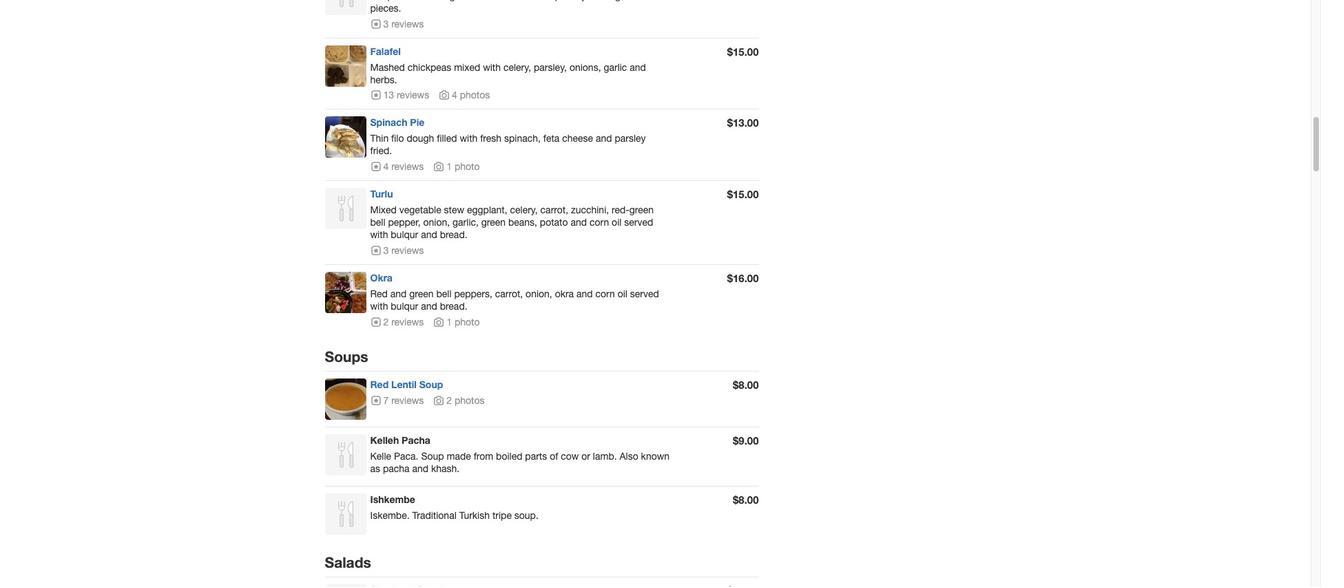 Task type: describe. For each thing, give the bounding box(es) containing it.
and inside 'falafel mashed chickpeas mixed with celery, parsley, onions, garlic and herbs.'
[[630, 62, 646, 73]]

soup.
[[515, 511, 539, 522]]

2 reviews link
[[370, 317, 424, 328]]

soup inside kelleh pacha kelle paca. soup made from boiled parts of cow or lamb. also known as pacha and khash.
[[421, 452, 444, 463]]

photos for 4 photos
[[460, 90, 490, 101]]

2 3 reviews link from the top
[[370, 246, 424, 257]]

2 red from the top
[[370, 379, 389, 391]]

potato
[[540, 217, 568, 228]]

red inside okra red and green bell peppers, carrot, onion, okra and corn oil served with bulqur and bread.
[[370, 289, 388, 300]]

1 photo for $13.00
[[447, 162, 480, 173]]

deep
[[370, 0, 393, 1]]

peppers,
[[454, 289, 493, 300]]

7 reviews
[[384, 396, 424, 407]]

made
[[447, 452, 471, 463]]

iskembe.
[[370, 511, 410, 522]]

bread. inside okra red and green bell peppers, carrot, onion, okra and corn oil served with bulqur and bread.
[[440, 301, 468, 312]]

13
[[384, 90, 394, 101]]

spinach pie link
[[370, 117, 425, 129]]

pie
[[410, 117, 425, 129]]

thin
[[370, 133, 389, 144]]

pieces.
[[370, 2, 401, 13]]

photo for $13.00
[[455, 162, 480, 173]]

parsley,
[[534, 62, 567, 73]]

bulqur inside okra red and green bell peppers, carrot, onion, okra and corn oil served with bulqur and bread.
[[391, 301, 418, 312]]

chickpeas
[[408, 62, 452, 73]]

turlu mixed vegetable stew eggplant, celery, carrot, zucchini, red-green bell pepper, onion, garlic, green beans, potato and corn oil served with bulqur and bread.
[[370, 188, 654, 241]]

reviews for 2 reviews link
[[392, 317, 424, 328]]

from
[[474, 452, 494, 463]]

2 $8.00 from the top
[[733, 494, 759, 507]]

beans,
[[509, 217, 538, 228]]

falafel
[[370, 45, 401, 57]]

bulqur inside turlu mixed vegetable stew eggplant, celery, carrot, zucchini, red-green bell pepper, onion, garlic, green beans, potato and corn oil served with bulqur and bread.
[[391, 230, 418, 241]]

khash.
[[431, 464, 460, 475]]

garlic,
[[453, 217, 479, 228]]

$9.00
[[733, 435, 759, 447]]

filo inside spinach pie thin filo dough filled with fresh spinach, feta cheese and parsley fried.
[[392, 133, 404, 144]]

4 reviews
[[384, 162, 424, 173]]

0 vertical spatial green
[[630, 205, 654, 216]]

cheese inside deep fried filo dough with feta cheese and parsley stuffing. five pieces.
[[503, 0, 534, 1]]

oil inside turlu mixed vegetable stew eggplant, celery, carrot, zucchini, red-green bell pepper, onion, garlic, green beans, potato and corn oil served with bulqur and bread.
[[612, 217, 622, 228]]

boiled
[[496, 452, 523, 463]]

onions,
[[570, 62, 601, 73]]

kelle
[[370, 452, 392, 463]]

red lentil soup link
[[370, 379, 443, 391]]

ishkembe iskembe. traditional turkish tripe soup.
[[370, 494, 539, 522]]

2 reviews
[[384, 317, 424, 328]]

onion, inside okra red and green bell peppers, carrot, onion, okra and corn oil served with bulqur and bread.
[[526, 289, 553, 300]]

pacha
[[402, 435, 431, 447]]

stuffing.
[[589, 0, 624, 1]]

4 photos link
[[439, 90, 490, 101]]

1 3 reviews from the top
[[384, 18, 424, 29]]

with inside 'falafel mashed chickpeas mixed with celery, parsley, onions, garlic and herbs.'
[[483, 62, 501, 73]]

also
[[620, 452, 639, 463]]

with inside turlu mixed vegetable stew eggplant, celery, carrot, zucchini, red-green bell pepper, onion, garlic, green beans, potato and corn oil served with bulqur and bread.
[[370, 230, 388, 241]]

with inside deep fried filo dough with feta cheese and parsley stuffing. five pieces.
[[463, 0, 481, 1]]

carrot, for $16.00
[[495, 289, 523, 300]]

celery, for falafel
[[504, 62, 531, 73]]

4 reviews link
[[370, 162, 424, 173]]

2 photos link
[[434, 396, 485, 407]]

photo for $16.00
[[455, 317, 480, 328]]

paca.
[[394, 452, 419, 463]]

pepper,
[[388, 217, 421, 228]]

dough inside deep fried filo dough with feta cheese and parsley stuffing. five pieces.
[[433, 0, 461, 1]]

7 reviews link
[[370, 396, 424, 407]]

known
[[641, 452, 670, 463]]

vegetable
[[400, 205, 442, 216]]

stew
[[444, 205, 465, 216]]

filled
[[437, 133, 457, 144]]

and inside deep fried filo dough with feta cheese and parsley stuffing. five pieces.
[[536, 0, 553, 1]]

tripe
[[493, 511, 512, 522]]

1 vertical spatial green
[[482, 217, 506, 228]]

parsley inside deep fried filo dough with feta cheese and parsley stuffing. five pieces.
[[555, 0, 586, 1]]

traditional
[[412, 511, 457, 522]]

served inside turlu mixed vegetable stew eggplant, celery, carrot, zucchini, red-green bell pepper, onion, garlic, green beans, potato and corn oil served with bulqur and bread.
[[625, 217, 653, 228]]

falafel link
[[370, 45, 401, 57]]

as
[[370, 464, 380, 475]]

2 3 reviews from the top
[[384, 246, 424, 257]]

fresh
[[480, 133, 502, 144]]

green inside okra red and green bell peppers, carrot, onion, okra and corn oil served with bulqur and bread.
[[410, 289, 434, 300]]

1 3 from the top
[[384, 18, 389, 29]]

1 for $16.00
[[447, 317, 452, 328]]

4 photos
[[452, 90, 490, 101]]

zucchini,
[[571, 205, 609, 216]]

$15.00 for turlu
[[727, 188, 759, 201]]

with inside spinach pie thin filo dough filled with fresh spinach, feta cheese and parsley fried.
[[460, 133, 478, 144]]

$16.00
[[727, 272, 759, 285]]

fried.
[[370, 146, 392, 157]]

okra red and green bell peppers, carrot, onion, okra and corn oil served with bulqur and bread.
[[370, 272, 659, 312]]

reviews for 4 reviews link
[[392, 162, 424, 173]]

mashed
[[370, 62, 405, 73]]

okra
[[370, 272, 393, 284]]



Task type: locate. For each thing, give the bounding box(es) containing it.
spinach,
[[504, 133, 541, 144]]

3 up okra link
[[384, 246, 389, 257]]

1 vertical spatial parsley
[[615, 133, 646, 144]]

photo down peppers,
[[455, 317, 480, 328]]

0 vertical spatial 2
[[384, 317, 389, 328]]

1 vertical spatial served
[[630, 289, 659, 300]]

1 photo down peppers,
[[447, 317, 480, 328]]

spinach
[[370, 117, 408, 129]]

0 horizontal spatial green
[[410, 289, 434, 300]]

oil right okra
[[618, 289, 628, 300]]

2 photo from the top
[[455, 317, 480, 328]]

1 photo link down filled
[[434, 162, 480, 173]]

1 horizontal spatial green
[[482, 217, 506, 228]]

eggplant,
[[467, 205, 508, 216]]

0 vertical spatial 1
[[447, 162, 452, 173]]

carrot, inside turlu mixed vegetable stew eggplant, celery, carrot, zucchini, red-green bell pepper, onion, garlic, green beans, potato and corn oil served with bulqur and bread.
[[541, 205, 569, 216]]

0 vertical spatial bell
[[370, 217, 386, 228]]

feta up 'falafel mashed chickpeas mixed with celery, parsley, onions, garlic and herbs.'
[[484, 0, 500, 1]]

bell inside turlu mixed vegetable stew eggplant, celery, carrot, zucchini, red-green bell pepper, onion, garlic, green beans, potato and corn oil served with bulqur and bread.
[[370, 217, 386, 228]]

1
[[447, 162, 452, 173], [447, 317, 452, 328]]

1 horizontal spatial feta
[[544, 133, 560, 144]]

1 vertical spatial 1
[[447, 317, 452, 328]]

2 for 2 reviews
[[384, 317, 389, 328]]

0 vertical spatial 3 reviews link
[[370, 18, 424, 29]]

1 vertical spatial 3 reviews
[[384, 246, 424, 257]]

onion, down vegetable
[[423, 217, 450, 228]]

served inside okra red and green bell peppers, carrot, onion, okra and corn oil served with bulqur and bread.
[[630, 289, 659, 300]]

with right filled
[[460, 133, 478, 144]]

1 1 photo from the top
[[447, 162, 480, 173]]

1 horizontal spatial 4
[[452, 90, 457, 101]]

ishkembe
[[370, 494, 415, 506]]

red lentil soup
[[370, 379, 443, 391]]

celery, inside 'falafel mashed chickpeas mixed with celery, parsley, onions, garlic and herbs.'
[[504, 62, 531, 73]]

spinach pie thin filo dough filled with fresh spinach, feta cheese and parsley fried.
[[370, 117, 646, 157]]

bread. down garlic,
[[440, 230, 468, 241]]

bell down the mixed
[[370, 217, 386, 228]]

lentil
[[391, 379, 417, 391]]

1 photo link for $13.00
[[434, 162, 480, 173]]

0 horizontal spatial bell
[[370, 217, 386, 228]]

0 vertical spatial bulqur
[[391, 230, 418, 241]]

photo
[[455, 162, 480, 173], [455, 317, 480, 328]]

photos
[[460, 90, 490, 101], [455, 396, 485, 407]]

reviews for the 13 reviews link
[[397, 90, 429, 101]]

red
[[370, 289, 388, 300], [370, 379, 389, 391]]

0 vertical spatial corn
[[590, 217, 609, 228]]

1 vertical spatial 3
[[384, 246, 389, 257]]

1 horizontal spatial carrot,
[[541, 205, 569, 216]]

0 vertical spatial onion,
[[423, 217, 450, 228]]

reviews
[[392, 18, 424, 29], [397, 90, 429, 101], [392, 162, 424, 173], [392, 246, 424, 257], [392, 317, 424, 328], [392, 396, 424, 407]]

reviews down fried in the left of the page
[[392, 18, 424, 29]]

0 vertical spatial 3 reviews
[[384, 18, 424, 29]]

celery, inside turlu mixed vegetable stew eggplant, celery, carrot, zucchini, red-green bell pepper, onion, garlic, green beans, potato and corn oil served with bulqur and bread.
[[510, 205, 538, 216]]

carrot, inside okra red and green bell peppers, carrot, onion, okra and corn oil served with bulqur and bread.
[[495, 289, 523, 300]]

1 vertical spatial soup
[[421, 452, 444, 463]]

1 vertical spatial 4
[[384, 162, 389, 173]]

soup
[[420, 379, 443, 391], [421, 452, 444, 463]]

2 photos
[[447, 396, 485, 407]]

0 horizontal spatial carrot,
[[495, 289, 523, 300]]

1 photo for $16.00
[[447, 317, 480, 328]]

0 vertical spatial parsley
[[555, 0, 586, 1]]

1 vertical spatial filo
[[392, 133, 404, 144]]

4 down mixed
[[452, 90, 457, 101]]

1 vertical spatial 1 photo
[[447, 317, 480, 328]]

1 horizontal spatial onion,
[[526, 289, 553, 300]]

okra link
[[370, 272, 393, 284]]

0 vertical spatial dough
[[433, 0, 461, 1]]

1 vertical spatial corn
[[596, 289, 615, 300]]

green
[[630, 205, 654, 216], [482, 217, 506, 228], [410, 289, 434, 300]]

filo down the spinach pie link
[[392, 133, 404, 144]]

2 1 photo from the top
[[447, 317, 480, 328]]

feta inside spinach pie thin filo dough filled with fresh spinach, feta cheese and parsley fried.
[[544, 133, 560, 144]]

with inside okra red and green bell peppers, carrot, onion, okra and corn oil served with bulqur and bread.
[[370, 301, 388, 312]]

five
[[626, 0, 644, 1]]

0 horizontal spatial 4
[[384, 162, 389, 173]]

0 vertical spatial 3
[[384, 18, 389, 29]]

4 for 4 reviews
[[384, 162, 389, 173]]

$8.00 down $9.00
[[733, 494, 759, 507]]

reviews down red lentil soup
[[392, 396, 424, 407]]

parsley inside spinach pie thin filo dough filled with fresh spinach, feta cheese and parsley fried.
[[615, 133, 646, 144]]

with right mixed
[[483, 62, 501, 73]]

1 vertical spatial bread.
[[440, 301, 468, 312]]

green right zucchini,
[[630, 205, 654, 216]]

2 horizontal spatial green
[[630, 205, 654, 216]]

bell inside okra red and green bell peppers, carrot, onion, okra and corn oil served with bulqur and bread.
[[437, 289, 452, 300]]

carrot,
[[541, 205, 569, 216], [495, 289, 523, 300]]

2
[[384, 317, 389, 328], [447, 396, 452, 407]]

celery, left the parsley,
[[504, 62, 531, 73]]

soup up khash.
[[421, 452, 444, 463]]

photos for 2 photos
[[455, 396, 485, 407]]

corn down zucchini,
[[590, 217, 609, 228]]

$8.00
[[733, 379, 759, 392], [733, 494, 759, 507]]

dough right fried in the left of the page
[[433, 0, 461, 1]]

bulqur
[[391, 230, 418, 241], [391, 301, 418, 312]]

cheese
[[503, 0, 534, 1], [563, 133, 593, 144]]

bread.
[[440, 230, 468, 241], [440, 301, 468, 312]]

0 vertical spatial 1 photo link
[[434, 162, 480, 173]]

feta right the spinach,
[[544, 133, 560, 144]]

0 vertical spatial cheese
[[503, 0, 534, 1]]

1 vertical spatial onion,
[[526, 289, 553, 300]]

and
[[536, 0, 553, 1], [630, 62, 646, 73], [596, 133, 612, 144], [571, 217, 587, 228], [421, 230, 437, 241], [391, 289, 407, 300], [577, 289, 593, 300], [421, 301, 437, 312], [412, 464, 429, 475]]

reviews for 2nd 3 reviews link from the top
[[392, 246, 424, 257]]

3 reviews link down pieces.
[[370, 18, 424, 29]]

3 down pieces.
[[384, 18, 389, 29]]

1 photo down filled
[[447, 162, 480, 173]]

with down the mixed
[[370, 230, 388, 241]]

0 vertical spatial oil
[[612, 217, 622, 228]]

reviews right 13
[[397, 90, 429, 101]]

fried
[[396, 0, 415, 1]]

1 photo link for $16.00
[[434, 317, 480, 328]]

1 bulqur from the top
[[391, 230, 418, 241]]

celery,
[[504, 62, 531, 73], [510, 205, 538, 216]]

3 reviews
[[384, 18, 424, 29], [384, 246, 424, 257]]

1 photo link
[[434, 162, 480, 173], [434, 317, 480, 328]]

0 vertical spatial 4
[[452, 90, 457, 101]]

salads
[[325, 555, 371, 572]]

1 vertical spatial dough
[[407, 133, 434, 144]]

0 horizontal spatial filo
[[392, 133, 404, 144]]

reviews for first 3 reviews link from the top of the page
[[392, 18, 424, 29]]

2 bulqur from the top
[[391, 301, 418, 312]]

oil inside okra red and green bell peppers, carrot, onion, okra and corn oil served with bulqur and bread.
[[618, 289, 628, 300]]

carrot, up potato
[[541, 205, 569, 216]]

reviews down "pepper,"
[[392, 246, 424, 257]]

bulqur down "pepper,"
[[391, 230, 418, 241]]

2 1 from the top
[[447, 317, 452, 328]]

and inside kelleh pacha kelle paca. soup made from boiled parts of cow or lamb. also known as pacha and khash.
[[412, 464, 429, 475]]

corn inside turlu mixed vegetable stew eggplant, celery, carrot, zucchini, red-green bell pepper, onion, garlic, green beans, potato and corn oil served with bulqur and bread.
[[590, 217, 609, 228]]

photos down mixed
[[460, 90, 490, 101]]

1 horizontal spatial filo
[[418, 0, 430, 1]]

garlic
[[604, 62, 627, 73]]

0 horizontal spatial parsley
[[555, 0, 586, 1]]

0 vertical spatial red
[[370, 289, 388, 300]]

feta inside deep fried filo dough with feta cheese and parsley stuffing. five pieces.
[[484, 0, 500, 1]]

1 $8.00 from the top
[[733, 379, 759, 392]]

3
[[384, 18, 389, 29], [384, 246, 389, 257]]

corn inside okra red and green bell peppers, carrot, onion, okra and corn oil served with bulqur and bread.
[[596, 289, 615, 300]]

filo inside deep fried filo dough with feta cheese and parsley stuffing. five pieces.
[[418, 0, 430, 1]]

1 down filled
[[447, 162, 452, 173]]

1 vertical spatial bell
[[437, 289, 452, 300]]

0 horizontal spatial cheese
[[503, 0, 534, 1]]

0 vertical spatial 1 photo
[[447, 162, 480, 173]]

1 vertical spatial feta
[[544, 133, 560, 144]]

0 horizontal spatial feta
[[484, 0, 500, 1]]

with
[[463, 0, 481, 1], [483, 62, 501, 73], [460, 133, 478, 144], [370, 230, 388, 241], [370, 301, 388, 312]]

4 for 4 photos
[[452, 90, 457, 101]]

cheese up 'falafel mashed chickpeas mixed with celery, parsley, onions, garlic and herbs.'
[[503, 0, 534, 1]]

3 reviews link
[[370, 18, 424, 29], [370, 246, 424, 257]]

$15.00 for falafel
[[727, 45, 759, 58]]

parsley
[[555, 0, 586, 1], [615, 133, 646, 144]]

bell
[[370, 217, 386, 228], [437, 289, 452, 300]]

bulqur up the 2 reviews
[[391, 301, 418, 312]]

falafel mashed chickpeas mixed with celery, parsley, onions, garlic and herbs.
[[370, 45, 646, 85]]

0 vertical spatial feta
[[484, 0, 500, 1]]

1 vertical spatial 3 reviews link
[[370, 246, 424, 257]]

photo down filled
[[455, 162, 480, 173]]

13 reviews link
[[370, 90, 429, 101]]

served
[[625, 217, 653, 228], [630, 289, 659, 300]]

1 vertical spatial 2
[[447, 396, 452, 407]]

1 vertical spatial 1 photo link
[[434, 317, 480, 328]]

1 1 photo link from the top
[[434, 162, 480, 173]]

0 vertical spatial bread.
[[440, 230, 468, 241]]

1 vertical spatial photos
[[455, 396, 485, 407]]

2 down okra on the left top of the page
[[384, 317, 389, 328]]

1 vertical spatial carrot,
[[495, 289, 523, 300]]

okra
[[555, 289, 574, 300]]

turkish
[[459, 511, 490, 522]]

green down eggplant,
[[482, 217, 506, 228]]

$8.00 up $9.00
[[733, 379, 759, 392]]

1 horizontal spatial 2
[[447, 396, 452, 407]]

$13.00
[[727, 117, 759, 129]]

2 1 photo link from the top
[[434, 317, 480, 328]]

pacha
[[383, 464, 410, 475]]

2 bread. from the top
[[440, 301, 468, 312]]

0 vertical spatial served
[[625, 217, 653, 228]]

0 vertical spatial photo
[[455, 162, 480, 173]]

2 vertical spatial green
[[410, 289, 434, 300]]

1 vertical spatial oil
[[618, 289, 628, 300]]

parts
[[525, 452, 547, 463]]

red down okra link
[[370, 289, 388, 300]]

corn right okra
[[596, 289, 615, 300]]

with right fried in the left of the page
[[463, 0, 481, 1]]

0 vertical spatial $15.00
[[727, 45, 759, 58]]

1 vertical spatial bulqur
[[391, 301, 418, 312]]

2 $15.00 from the top
[[727, 188, 759, 201]]

oil
[[612, 217, 622, 228], [618, 289, 628, 300]]

1 horizontal spatial cheese
[[563, 133, 593, 144]]

bread. down peppers,
[[440, 301, 468, 312]]

with up 2 reviews link
[[370, 301, 388, 312]]

soup right 'lentil' in the left bottom of the page
[[420, 379, 443, 391]]

1 vertical spatial celery,
[[510, 205, 538, 216]]

reviews down fried.
[[392, 162, 424, 173]]

lamb.
[[593, 452, 617, 463]]

mixed
[[454, 62, 481, 73]]

and inside spinach pie thin filo dough filled with fresh spinach, feta cheese and parsley fried.
[[596, 133, 612, 144]]

1 red from the top
[[370, 289, 388, 300]]

herbs.
[[370, 74, 397, 85]]

onion, inside turlu mixed vegetable stew eggplant, celery, carrot, zucchini, red-green bell pepper, onion, garlic, green beans, potato and corn oil served with bulqur and bread.
[[423, 217, 450, 228]]

13 reviews
[[384, 90, 429, 101]]

$15.00
[[727, 45, 759, 58], [727, 188, 759, 201]]

of
[[550, 452, 558, 463]]

1 photo
[[447, 162, 480, 173], [447, 317, 480, 328]]

red-
[[612, 205, 630, 216]]

green up the 2 reviews
[[410, 289, 434, 300]]

1 3 reviews link from the top
[[370, 18, 424, 29]]

7
[[384, 396, 389, 407]]

0 vertical spatial soup
[[420, 379, 443, 391]]

3 reviews down "pepper,"
[[384, 246, 424, 257]]

kelleh pacha kelle paca. soup made from boiled parts of cow or lamb. also known as pacha and khash.
[[370, 435, 670, 475]]

celery, for turlu
[[510, 205, 538, 216]]

2 right 7 reviews
[[447, 396, 452, 407]]

1 horizontal spatial bell
[[437, 289, 452, 300]]

red up 7
[[370, 379, 389, 391]]

or
[[582, 452, 591, 463]]

dough inside spinach pie thin filo dough filled with fresh spinach, feta cheese and parsley fried.
[[407, 133, 434, 144]]

photos up the made
[[455, 396, 485, 407]]

0 horizontal spatial 2
[[384, 317, 389, 328]]

1 1 from the top
[[447, 162, 452, 173]]

1 horizontal spatial parsley
[[615, 133, 646, 144]]

1 right the 2 reviews
[[447, 317, 452, 328]]

3 reviews down fried in the left of the page
[[384, 18, 424, 29]]

1 vertical spatial red
[[370, 379, 389, 391]]

0 vertical spatial photos
[[460, 90, 490, 101]]

1 bread. from the top
[[440, 230, 468, 241]]

dough down pie
[[407, 133, 434, 144]]

1 vertical spatial $15.00
[[727, 188, 759, 201]]

onion, left okra
[[526, 289, 553, 300]]

reviews down okra on the left top of the page
[[392, 317, 424, 328]]

turlu link
[[370, 188, 393, 200]]

soups
[[325, 349, 368, 366]]

2 for 2 photos
[[447, 396, 452, 407]]

1 vertical spatial cheese
[[563, 133, 593, 144]]

0 horizontal spatial onion,
[[423, 217, 450, 228]]

cheese inside spinach pie thin filo dough filled with fresh spinach, feta cheese and parsley fried.
[[563, 133, 593, 144]]

reviews for 7 reviews link
[[392, 396, 424, 407]]

carrot, right peppers,
[[495, 289, 523, 300]]

turlu
[[370, 188, 393, 200]]

1 vertical spatial photo
[[455, 317, 480, 328]]

filo right fried in the left of the page
[[418, 0, 430, 1]]

1 $15.00 from the top
[[727, 45, 759, 58]]

cheese right the spinach,
[[563, 133, 593, 144]]

dough
[[433, 0, 461, 1], [407, 133, 434, 144]]

1 photo from the top
[[455, 162, 480, 173]]

0 vertical spatial celery,
[[504, 62, 531, 73]]

4
[[452, 90, 457, 101], [384, 162, 389, 173]]

deep fried filo dough with feta cheese and parsley stuffing. five pieces.
[[370, 0, 644, 13]]

4 down fried.
[[384, 162, 389, 173]]

cow
[[561, 452, 579, 463]]

1 for $13.00
[[447, 162, 452, 173]]

3 reviews link down "pepper,"
[[370, 246, 424, 257]]

1 photo link down peppers,
[[434, 317, 480, 328]]

onion,
[[423, 217, 450, 228], [526, 289, 553, 300]]

2 3 from the top
[[384, 246, 389, 257]]

0 vertical spatial $8.00
[[733, 379, 759, 392]]

mixed
[[370, 205, 397, 216]]

carrot, for $15.00
[[541, 205, 569, 216]]

bread. inside turlu mixed vegetable stew eggplant, celery, carrot, zucchini, red-green bell pepper, onion, garlic, green beans, potato and corn oil served with bulqur and bread.
[[440, 230, 468, 241]]

bell left peppers,
[[437, 289, 452, 300]]

kelleh
[[370, 435, 399, 447]]

1 vertical spatial $8.00
[[733, 494, 759, 507]]

0 vertical spatial filo
[[418, 0, 430, 1]]

celery, up beans,
[[510, 205, 538, 216]]

0 vertical spatial carrot,
[[541, 205, 569, 216]]

oil down the red-
[[612, 217, 622, 228]]



Task type: vqa. For each thing, say whether or not it's contained in the screenshot.


